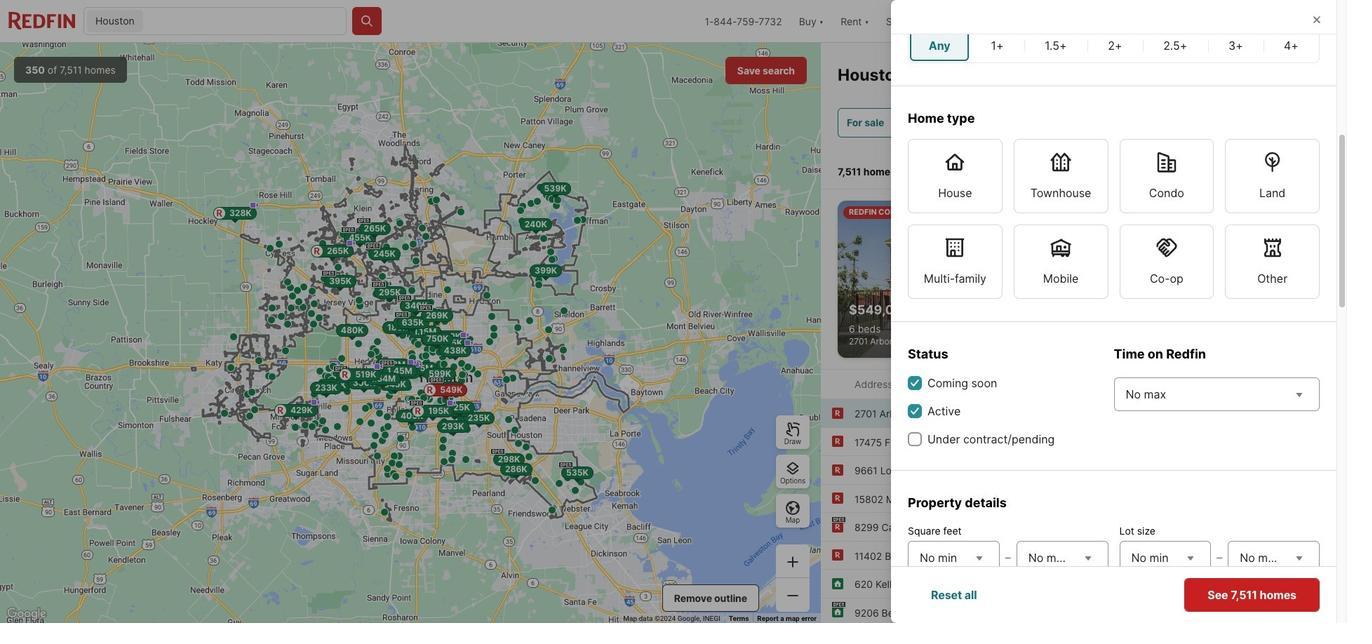 Task type: vqa. For each thing, say whether or not it's contained in the screenshot.
Number of bathrooms row
yes



Task type: locate. For each thing, give the bounding box(es) containing it.
tab list
[[1197, 149, 1331, 189]]

cell
[[911, 30, 970, 61], [973, 30, 1023, 61], [1026, 30, 1087, 61], [1090, 30, 1142, 61], [1145, 30, 1208, 61], [1210, 30, 1263, 61], [1266, 30, 1319, 61]]

2 cell from the left
[[973, 30, 1023, 61]]

dialog
[[892, 0, 1348, 623]]

list box
[[908, 139, 1321, 299]]

None search field
[[146, 8, 346, 36]]

None checkbox
[[908, 404, 923, 418], [908, 432, 923, 447], [908, 404, 923, 418], [908, 432, 923, 447]]

option
[[908, 139, 1003, 213], [1014, 139, 1109, 213], [1120, 139, 1215, 213], [1226, 139, 1321, 213], [908, 225, 1003, 299], [1014, 225, 1109, 299], [1120, 225, 1215, 299], [1226, 225, 1321, 299]]

4 cell from the left
[[1090, 30, 1142, 61]]

None checkbox
[[908, 376, 923, 390]]

map region
[[0, 43, 821, 623]]

google image
[[4, 605, 50, 623]]

select a min and max value element
[[908, 538, 1109, 578], [1120, 538, 1321, 578], [908, 604, 1109, 623], [1120, 604, 1321, 623]]

5 cell from the left
[[1145, 30, 1208, 61]]



Task type: describe. For each thing, give the bounding box(es) containing it.
7 cell from the left
[[1266, 30, 1319, 61]]

toggle search results table view tab
[[1268, 151, 1317, 186]]

toggle search results photos view tab
[[1211, 151, 1265, 186]]

1 cell from the left
[[911, 30, 970, 61]]

number of bathrooms row
[[908, 28, 1321, 63]]

6 cell from the left
[[1210, 30, 1263, 61]]

3 cell from the left
[[1026, 30, 1087, 61]]

submit search image
[[360, 14, 374, 28]]



